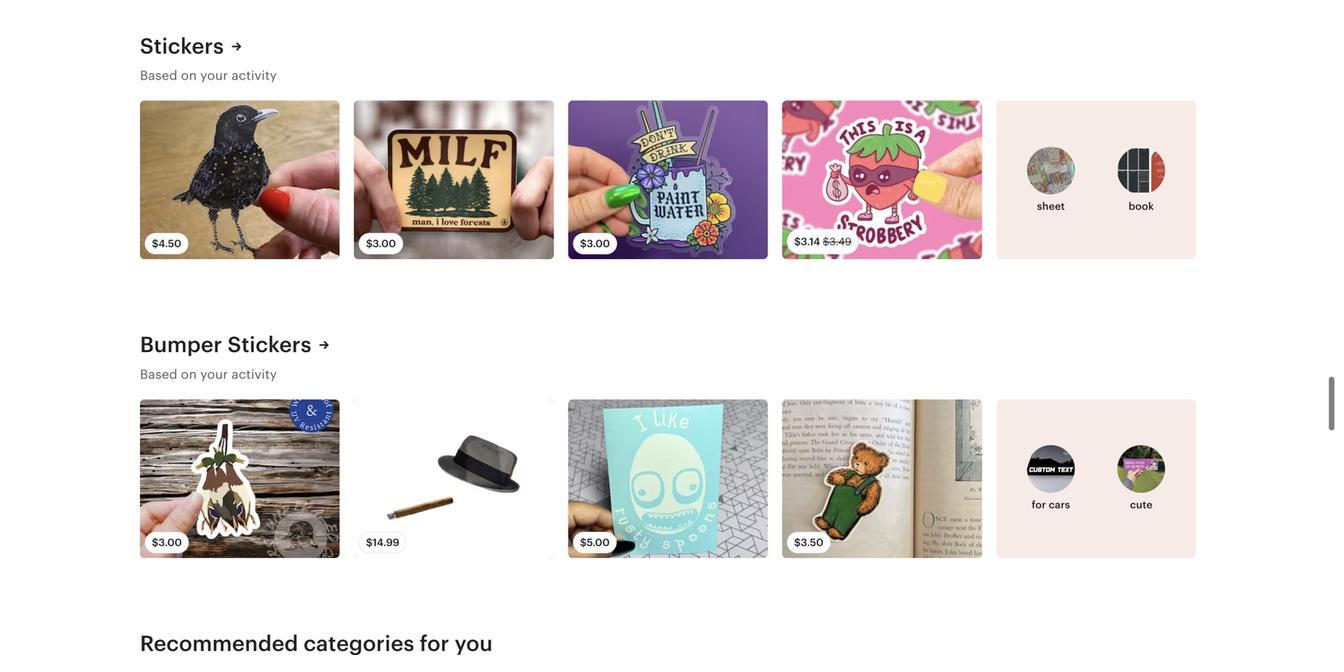 Task type: vqa. For each thing, say whether or not it's contained in the screenshot.
leftmost 3.00
yes



Task type: describe. For each thing, give the bounding box(es) containing it.
$ 3.50
[[795, 537, 824, 549]]

activity for stickers
[[232, 68, 277, 83]]

based for stickers
[[140, 68, 178, 83]]

$ 3.00 for strap of mallards sticker decal image
[[152, 537, 182, 549]]

$ for man, i love forests (milf) vinyl sticker - the perfect gift for the milf in your life - perf for your water bottle, cooler, laptop, and more image
[[366, 238, 373, 250]]

$ 3.14 $ 3.49
[[795, 236, 852, 248]]

bumper stickers
[[140, 333, 312, 357]]

man, i love forests (milf) vinyl sticker - the perfect gift for the milf in your life - perf for your water bottle, cooler, laptop, and more image
[[354, 101, 554, 260]]

cars
[[1049, 500, 1071, 511]]

$ 4.50
[[152, 238, 182, 250]]

$ 3.00 for don't drink the paint water sticker - [ artist sticker | gifts for art lovers | artist accessory | brushes decal | painter gift | crafty ] image
[[580, 238, 610, 250]]

4.50
[[159, 238, 182, 250]]

stickers link
[[140, 32, 241, 60]]

$ for this is a strobbery, strawberry robber, funny strawberry pun, strawberry sticker, funny sticker, gift, water bottle, laptop, waterproof image
[[795, 236, 801, 248]]

based for bumper stickers
[[140, 368, 178, 382]]

$ 14.99
[[366, 537, 400, 549]]

bumper
[[140, 333, 222, 357]]

sheet link
[[1011, 147, 1092, 214]]

activity for bumper stickers
[[232, 368, 277, 382]]

$ for salad fingers vinyl decal image
[[580, 537, 587, 549]]

cute
[[1131, 500, 1153, 511]]

3.00 for man, i love forests (milf) vinyl sticker - the perfect gift for the milf in your life - perf for your water bottle, cooler, laptop, and more image
[[373, 238, 396, 250]]

bumper stickers link
[[140, 331, 329, 359]]

$ for don't drink the paint water sticker - [ artist sticker | gifts for art lovers | artist accessory | brushes decal | painter gift | crafty ] image
[[580, 238, 587, 250]]

$ 5.00
[[580, 537, 610, 549]]

$ 3.00 for man, i love forests (milf) vinyl sticker - the perfect gift for the milf in your life - perf for your water bottle, cooler, laptop, and more image
[[366, 238, 396, 250]]

for cars
[[1033, 500, 1071, 511]]

based on your activity for stickers
[[140, 68, 277, 83]]



Task type: locate. For each thing, give the bounding box(es) containing it.
0 vertical spatial based
[[140, 68, 178, 83]]

stickers
[[140, 34, 224, 58], [228, 333, 312, 357]]

$ for corduroy bear sticker - storybook sticker - waterproof vinyl sticker image
[[795, 537, 801, 549]]

based on your activity
[[140, 68, 277, 83], [140, 368, 277, 382]]

your down bumper stickers
[[200, 368, 228, 382]]

2 on from the top
[[181, 368, 197, 382]]

5.00
[[587, 537, 610, 549]]

3.00 for don't drink the paint water sticker - [ artist sticker | gifts for art lovers | artist accessory | brushes decal | painter gift | crafty ] image
[[587, 238, 610, 250]]

1 horizontal spatial stickers
[[228, 333, 312, 357]]

1 vertical spatial activity
[[232, 368, 277, 382]]

your for bumper stickers
[[200, 368, 228, 382]]

3.49
[[830, 236, 852, 248]]

0 horizontal spatial 3.00
[[159, 537, 182, 549]]

1 on from the top
[[181, 68, 197, 83]]

sheet
[[1038, 200, 1066, 212]]

based on your activity down stickers link
[[140, 68, 277, 83]]

your for stickers
[[200, 68, 228, 83]]

1 vertical spatial based
[[140, 368, 178, 382]]

2 based from the top
[[140, 368, 178, 382]]

blackbird blakely sticker - rustic animal - whimsical stars - woodland celestial art - vinyl - waterproof - weatherproof - boho image
[[140, 101, 340, 260]]

3.14
[[801, 236, 821, 248]]

book
[[1129, 200, 1155, 212]]

based down stickers link
[[140, 68, 178, 83]]

the driving crooner fedora and cigar car decal thedrivingcrooner.com i think you should leave itysl image
[[354, 400, 554, 559]]

1 horizontal spatial $ 3.00
[[366, 238, 396, 250]]

3.50
[[801, 537, 824, 549]]

2 your from the top
[[200, 368, 228, 382]]

3.00 for strap of mallards sticker decal image
[[159, 537, 182, 549]]

$ for blackbird blakely sticker - rustic animal - whimsical stars - woodland celestial art - vinyl - waterproof - weatherproof - boho image
[[152, 238, 159, 250]]

salad fingers vinyl decal image
[[569, 400, 768, 559]]

activity down stickers link
[[232, 68, 277, 83]]

based
[[140, 68, 178, 83], [140, 368, 178, 382]]

0 vertical spatial on
[[181, 68, 197, 83]]

corduroy bear sticker - storybook sticker - waterproof vinyl sticker image
[[783, 400, 983, 559]]

0 vertical spatial stickers
[[140, 34, 224, 58]]

based on your activity down bumper stickers
[[140, 368, 277, 382]]

$ for the driving crooner fedora and cigar car decal thedrivingcrooner.com i think you should leave itysl image at the left bottom
[[366, 537, 373, 549]]

0 vertical spatial your
[[200, 68, 228, 83]]

1 vertical spatial based on your activity
[[140, 368, 277, 382]]

14.99
[[373, 537, 400, 549]]

don't drink the paint water sticker - [ artist sticker | gifts for art lovers | artist accessory | brushes decal | painter gift | crafty ] image
[[569, 101, 768, 260]]

on
[[181, 68, 197, 83], [181, 368, 197, 382]]

1 horizontal spatial 3.00
[[373, 238, 396, 250]]

1 vertical spatial your
[[200, 368, 228, 382]]

3.00
[[373, 238, 396, 250], [587, 238, 610, 250], [159, 537, 182, 549]]

2 based on your activity from the top
[[140, 368, 277, 382]]

$ for strap of mallards sticker decal image
[[152, 537, 159, 549]]

book link
[[1102, 147, 1183, 214]]

0 horizontal spatial stickers
[[140, 34, 224, 58]]

2 horizontal spatial $ 3.00
[[580, 238, 610, 250]]

1 vertical spatial stickers
[[228, 333, 312, 357]]

strap of mallards sticker decal image
[[140, 400, 340, 559]]

for cars link
[[1011, 446, 1092, 513]]

cute link
[[1102, 446, 1183, 513]]

activity
[[232, 68, 277, 83], [232, 368, 277, 382]]

on for bumper stickers
[[181, 368, 197, 382]]

0 vertical spatial based on your activity
[[140, 68, 277, 83]]

2 activity from the top
[[232, 368, 277, 382]]

1 based from the top
[[140, 68, 178, 83]]

1 activity from the top
[[232, 68, 277, 83]]

activity down bumper stickers link
[[232, 368, 277, 382]]

0 vertical spatial activity
[[232, 68, 277, 83]]

0 horizontal spatial $ 3.00
[[152, 537, 182, 549]]

your down stickers link
[[200, 68, 228, 83]]

1 your from the top
[[200, 68, 228, 83]]

2 horizontal spatial 3.00
[[587, 238, 610, 250]]

1 based on your activity from the top
[[140, 68, 277, 83]]

$ 3.00
[[366, 238, 396, 250], [580, 238, 610, 250], [152, 537, 182, 549]]

on down stickers link
[[181, 68, 197, 83]]

$
[[795, 236, 801, 248], [823, 236, 830, 248], [152, 238, 159, 250], [366, 238, 373, 250], [580, 238, 587, 250], [152, 537, 159, 549], [366, 537, 373, 549], [580, 537, 587, 549], [795, 537, 801, 549]]

your
[[200, 68, 228, 83], [200, 368, 228, 382]]

1 vertical spatial on
[[181, 368, 197, 382]]

on down bumper
[[181, 368, 197, 382]]

this is a strobbery, strawberry robber, funny strawberry pun, strawberry sticker, funny sticker, gift, water bottle, laptop, waterproof image
[[783, 101, 983, 260]]

on for stickers
[[181, 68, 197, 83]]

based down bumper
[[140, 368, 178, 382]]

based on your activity for bumper stickers
[[140, 368, 277, 382]]

for
[[1033, 500, 1047, 511]]



